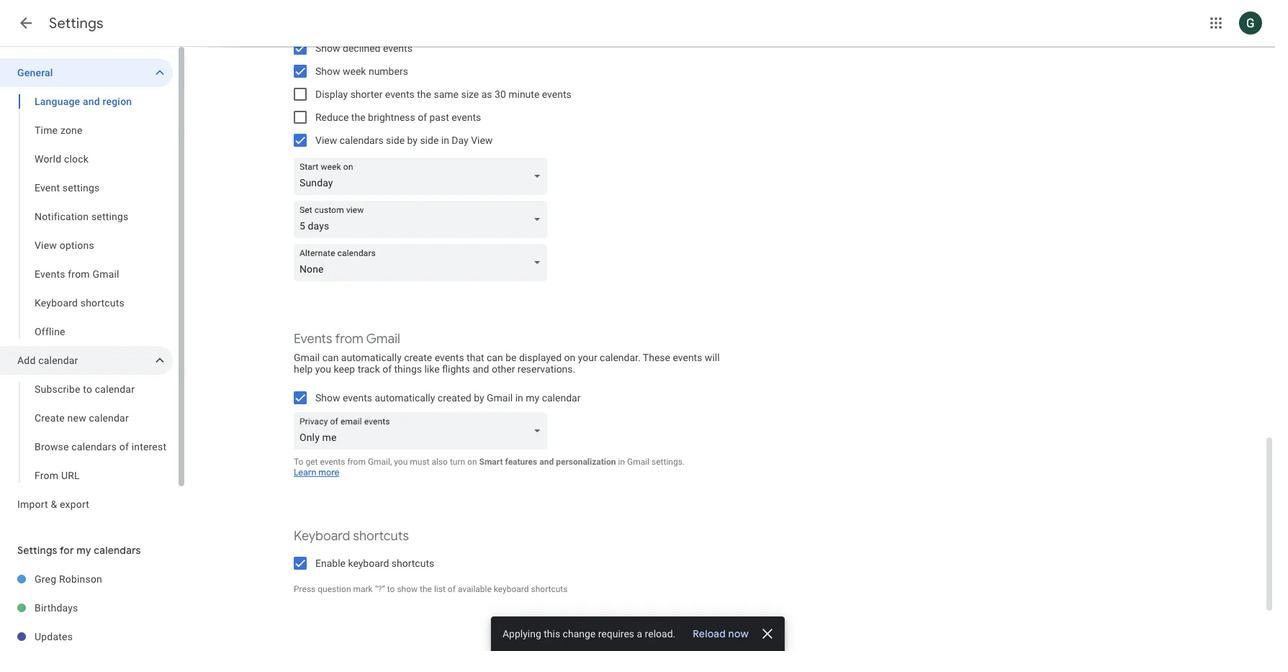 Task type: vqa. For each thing, say whether or not it's contained in the screenshot.
second Setting Schedule from the bottom of the page
no



Task type: locate. For each thing, give the bounding box(es) containing it.
numbers
[[369, 66, 408, 77]]

calendar up create new calendar
[[95, 384, 135, 395]]

calendars down create new calendar
[[72, 441, 117, 453]]

gmail
[[92, 269, 119, 280], [366, 331, 400, 347], [294, 352, 320, 364], [487, 392, 513, 404], [627, 457, 649, 467]]

gmail down options
[[92, 269, 119, 280]]

1 vertical spatial on
[[467, 457, 477, 467]]

shortcuts up show
[[391, 558, 434, 569]]

from for events from gmail
[[68, 269, 90, 280]]

brightness
[[368, 112, 415, 123]]

1 show from the top
[[315, 42, 340, 54]]

0 horizontal spatial can
[[322, 352, 339, 364]]

1 vertical spatial keyboard shortcuts
[[294, 528, 409, 544]]

0 vertical spatial events
[[35, 269, 65, 280]]

more
[[318, 467, 339, 478]]

0 vertical spatial on
[[564, 352, 575, 364]]

declined
[[343, 42, 380, 54]]

applying this change requires a reload.
[[502, 629, 675, 640]]

like
[[424, 364, 440, 375]]

events
[[35, 269, 65, 280], [294, 331, 332, 347]]

events
[[383, 42, 412, 54], [385, 89, 415, 100], [542, 89, 571, 100], [452, 112, 481, 123], [435, 352, 464, 364], [673, 352, 702, 364], [343, 392, 372, 404], [320, 457, 345, 467]]

view right day
[[471, 135, 493, 146]]

and right features
[[539, 457, 554, 467]]

1 horizontal spatial my
[[526, 392, 539, 404]]

2 side from the left
[[420, 135, 439, 146]]

to right "?"
[[387, 585, 395, 595]]

my right for
[[77, 544, 91, 557]]

you inside 'events from gmail gmail can automatically create events that can be displayed on your calendar. these events will help you keep track of things like flights and other reservations.'
[[315, 364, 331, 375]]

1 vertical spatial my
[[77, 544, 91, 557]]

automatically
[[341, 352, 402, 364], [375, 392, 435, 404]]

by
[[407, 135, 418, 146], [474, 392, 484, 404]]

show events automatically created by gmail in my calendar
[[315, 392, 581, 404]]

0 vertical spatial you
[[315, 364, 331, 375]]

can right help
[[322, 352, 339, 364]]

gmail inside to get events from gmail, you must also turn on smart features and personalization in gmail settings. learn more
[[627, 457, 649, 467]]

0 horizontal spatial keyboard
[[348, 558, 389, 569]]

show week numbers
[[315, 66, 408, 77]]

settings up the notification settings
[[63, 182, 100, 194]]

0 vertical spatial keyboard shortcuts
[[35, 297, 125, 309]]

group containing subscribe to calendar
[[0, 375, 173, 490]]

minute
[[508, 89, 539, 100]]

on inside 'events from gmail gmail can automatically create events that can be displayed on your calendar. these events will help you keep track of things like flights and other reservations.'
[[564, 352, 575, 364]]

calendars down reduce
[[340, 135, 384, 146]]

from down options
[[68, 269, 90, 280]]

0 vertical spatial settings
[[63, 182, 100, 194]]

calendar
[[38, 355, 78, 366], [95, 384, 135, 395], [542, 392, 581, 404], [89, 413, 129, 424]]

0 vertical spatial and
[[83, 96, 100, 107]]

0 horizontal spatial view
[[35, 240, 57, 251]]

1 horizontal spatial keyboard shortcuts
[[294, 528, 409, 544]]

general
[[17, 67, 53, 78]]

from left gmail,
[[347, 457, 366, 467]]

browse
[[35, 441, 69, 453]]

1 vertical spatial keyboard
[[494, 585, 529, 595]]

side down past
[[420, 135, 439, 146]]

0 vertical spatial by
[[407, 135, 418, 146]]

events down size
[[452, 112, 481, 123]]

0 horizontal spatial keyboard
[[35, 297, 78, 309]]

1 vertical spatial automatically
[[375, 392, 435, 404]]

applying
[[502, 629, 541, 640]]

1 horizontal spatial on
[[564, 352, 575, 364]]

1 vertical spatial and
[[472, 364, 489, 375]]

3 show from the top
[[315, 392, 340, 404]]

1 horizontal spatial can
[[487, 352, 503, 364]]

1 vertical spatial calendars
[[72, 441, 117, 453]]

from
[[68, 269, 90, 280], [335, 331, 363, 347], [347, 457, 366, 467]]

1 horizontal spatial in
[[515, 392, 523, 404]]

0 vertical spatial to
[[83, 384, 92, 395]]

updates
[[35, 631, 73, 643]]

1 side from the left
[[386, 135, 405, 146]]

2 vertical spatial the
[[420, 585, 432, 595]]

1 horizontal spatial view
[[315, 135, 337, 146]]

your
[[578, 352, 597, 364]]

0 horizontal spatial and
[[83, 96, 100, 107]]

0 horizontal spatial keyboard shortcuts
[[35, 297, 125, 309]]

display
[[315, 89, 348, 100]]

2 horizontal spatial and
[[539, 457, 554, 467]]

1 group from the top
[[0, 87, 173, 346]]

and left other
[[472, 364, 489, 375]]

settings
[[49, 14, 103, 32], [17, 544, 57, 557]]

and left "region"
[[83, 96, 100, 107]]

from inside 'events from gmail gmail can automatically create events that can be displayed on your calendar. these events will help you keep track of things like flights and other reservations.'
[[335, 331, 363, 347]]

events left that on the bottom left of page
[[435, 352, 464, 364]]

and inside to get events from gmail, you must also turn on smart features and personalization in gmail settings. learn more
[[539, 457, 554, 467]]

in inside to get events from gmail, you must also turn on smart features and personalization in gmail settings. learn more
[[618, 457, 625, 467]]

calendars
[[340, 135, 384, 146], [72, 441, 117, 453], [94, 544, 141, 557]]

events from gmail
[[35, 269, 119, 280]]

0 horizontal spatial side
[[386, 135, 405, 146]]

region
[[103, 96, 132, 107]]

shortcuts
[[80, 297, 125, 309], [353, 528, 409, 544], [391, 558, 434, 569], [531, 585, 568, 595]]

view for view calendars side by side in day view
[[315, 135, 337, 146]]

events up numbers
[[383, 42, 412, 54]]

keyboard up offline
[[35, 297, 78, 309]]

None field
[[294, 158, 553, 195], [294, 201, 553, 238], [294, 244, 553, 282], [294, 413, 553, 450], [294, 158, 553, 195], [294, 201, 553, 238], [294, 244, 553, 282], [294, 413, 553, 450]]

events inside group
[[35, 269, 65, 280]]

can left be
[[487, 352, 503, 364]]

0 horizontal spatial on
[[467, 457, 477, 467]]

1 vertical spatial in
[[515, 392, 523, 404]]

mark
[[353, 585, 373, 595]]

on left your
[[564, 352, 575, 364]]

1 horizontal spatial and
[[472, 364, 489, 375]]

from inside group
[[68, 269, 90, 280]]

automatically down things at the bottom
[[375, 392, 435, 404]]

1 vertical spatial to
[[387, 585, 395, 595]]

by down reduce the brightness of past events
[[407, 135, 418, 146]]

keyboard shortcuts up 'enable'
[[294, 528, 409, 544]]

0 vertical spatial group
[[0, 87, 173, 346]]

view
[[315, 135, 337, 146], [471, 135, 493, 146], [35, 240, 57, 251]]

the left list
[[420, 585, 432, 595]]

of
[[418, 112, 427, 123], [382, 364, 392, 375], [119, 441, 129, 453], [448, 585, 456, 595]]

events right get
[[320, 457, 345, 467]]

calendars up greg robinson tree item at left
[[94, 544, 141, 557]]

from for events from gmail gmail can automatically create events that can be displayed on your calendar. these events will help you keep track of things like flights and other reservations.
[[335, 331, 363, 347]]

1 vertical spatial by
[[474, 392, 484, 404]]

get
[[306, 457, 318, 467]]

clock
[[64, 153, 89, 165]]

in
[[441, 135, 449, 146], [515, 392, 523, 404], [618, 457, 625, 467]]

the down shorter
[[351, 112, 365, 123]]

keyboard shortcuts down events from gmail on the left top of page
[[35, 297, 125, 309]]

reload now
[[692, 628, 748, 641]]

world clock
[[35, 153, 89, 165]]

0 vertical spatial automatically
[[341, 352, 402, 364]]

of inside 'events from gmail gmail can automatically create events that can be displayed on your calendar. these events will help you keep track of things like flights and other reservations.'
[[382, 364, 392, 375]]

can
[[322, 352, 339, 364], [487, 352, 503, 364]]

0 horizontal spatial in
[[441, 135, 449, 146]]

1 vertical spatial show
[[315, 66, 340, 77]]

2 can from the left
[[487, 352, 503, 364]]

2 vertical spatial and
[[539, 457, 554, 467]]

my down reservations.
[[526, 392, 539, 404]]

go back image
[[17, 14, 35, 32]]

you right help
[[315, 364, 331, 375]]

0 vertical spatial keyboard
[[35, 297, 78, 309]]

group
[[0, 87, 173, 346], [0, 375, 173, 490]]

show left the declined
[[315, 42, 340, 54]]

to
[[83, 384, 92, 395], [387, 585, 395, 595]]

same
[[434, 89, 459, 100]]

on right turn
[[467, 457, 477, 467]]

requires
[[598, 629, 634, 640]]

1 vertical spatial events
[[294, 331, 332, 347]]

1 vertical spatial you
[[394, 457, 408, 467]]

calendar down reservations.
[[542, 392, 581, 404]]

keyboard right available on the bottom left of page
[[494, 585, 529, 595]]

notification
[[35, 211, 89, 222]]

2 vertical spatial from
[[347, 457, 366, 467]]

settings for my calendars tree
[[0, 565, 173, 652]]

settings right go back image at the left of the page
[[49, 14, 103, 32]]

1 horizontal spatial side
[[420, 135, 439, 146]]

in right personalization
[[618, 457, 625, 467]]

events up help
[[294, 331, 332, 347]]

0 vertical spatial calendars
[[340, 135, 384, 146]]

in left day
[[441, 135, 449, 146]]

automatically left create
[[341, 352, 402, 364]]

events inside 'events from gmail gmail can automatically create events that can be displayed on your calendar. these events will help you keep track of things like flights and other reservations.'
[[294, 331, 332, 347]]

a
[[636, 629, 642, 640]]

must
[[410, 457, 429, 467]]

0 vertical spatial my
[[526, 392, 539, 404]]

view down reduce
[[315, 135, 337, 146]]

2 horizontal spatial in
[[618, 457, 625, 467]]

calendars inside group
[[72, 441, 117, 453]]

by right created
[[474, 392, 484, 404]]

and inside group
[[83, 96, 100, 107]]

1 can from the left
[[322, 352, 339, 364]]

you left must
[[394, 457, 408, 467]]

robinson
[[59, 574, 102, 585]]

to up create new calendar
[[83, 384, 92, 395]]

0 horizontal spatial you
[[315, 364, 331, 375]]

you inside to get events from gmail, you must also turn on smart features and personalization in gmail settings. learn more
[[394, 457, 408, 467]]

settings heading
[[49, 14, 103, 32]]

"?"
[[375, 585, 385, 595]]

day
[[452, 135, 468, 146]]

1 vertical spatial keyboard
[[294, 528, 350, 544]]

calendar.
[[600, 352, 641, 364]]

0 vertical spatial from
[[68, 269, 90, 280]]

settings up options
[[91, 211, 128, 222]]

settings
[[63, 182, 100, 194], [91, 211, 128, 222]]

the
[[417, 89, 431, 100], [351, 112, 365, 123], [420, 585, 432, 595]]

in down reservations.
[[515, 392, 523, 404]]

2 vertical spatial show
[[315, 392, 340, 404]]

events from gmail gmail can automatically create events that can be displayed on your calendar. these events will help you keep track of things like flights and other reservations.
[[294, 331, 720, 375]]

2 show from the top
[[315, 66, 340, 77]]

2 horizontal spatial view
[[471, 135, 493, 146]]

reduce
[[315, 112, 349, 123]]

settings left for
[[17, 544, 57, 557]]

2 vertical spatial in
[[618, 457, 625, 467]]

1 horizontal spatial keyboard
[[294, 528, 350, 544]]

features
[[505, 457, 537, 467]]

1 vertical spatial settings
[[91, 211, 128, 222]]

1 vertical spatial group
[[0, 375, 173, 490]]

show up display on the left
[[315, 66, 340, 77]]

2 group from the top
[[0, 375, 173, 490]]

show down keep
[[315, 392, 340, 404]]

events down view options
[[35, 269, 65, 280]]

my
[[526, 392, 539, 404], [77, 544, 91, 557]]

greg
[[35, 574, 56, 585]]

tree containing general
[[0, 58, 173, 519]]

greg robinson tree item
[[0, 565, 173, 594]]

the left "same"
[[417, 89, 431, 100]]

of left "interest"
[[119, 441, 129, 453]]

0 horizontal spatial my
[[77, 544, 91, 557]]

1 horizontal spatial you
[[394, 457, 408, 467]]

gmail left keep
[[294, 352, 320, 364]]

side
[[386, 135, 405, 146], [420, 135, 439, 146]]

things
[[394, 364, 422, 375]]

view left options
[[35, 240, 57, 251]]

list
[[434, 585, 446, 595]]

from up keep
[[335, 331, 363, 347]]

keyboard up 'enable'
[[294, 528, 350, 544]]

from inside to get events from gmail, you must also turn on smart features and personalization in gmail settings. learn more
[[347, 457, 366, 467]]

0 horizontal spatial events
[[35, 269, 65, 280]]

smart
[[479, 457, 503, 467]]

1 vertical spatial settings
[[17, 544, 57, 557]]

side down reduce the brightness of past events
[[386, 135, 405, 146]]

other
[[492, 364, 515, 375]]

0 vertical spatial settings
[[49, 14, 103, 32]]

tree
[[0, 58, 173, 519]]

view calendars side by side in day view
[[315, 135, 493, 146]]

gmail left settings.
[[627, 457, 649, 467]]

keyboard
[[348, 558, 389, 569], [494, 585, 529, 595]]

1 horizontal spatial events
[[294, 331, 332, 347]]

personalization
[[556, 457, 616, 467]]

this
[[543, 629, 560, 640]]

keyboard up mark
[[348, 558, 389, 569]]

to get events from gmail, you must also turn on smart features and personalization in gmail settings. learn more
[[294, 457, 685, 478]]

1 vertical spatial from
[[335, 331, 363, 347]]

of right track
[[382, 364, 392, 375]]

0 vertical spatial show
[[315, 42, 340, 54]]

show
[[315, 42, 340, 54], [315, 66, 340, 77], [315, 392, 340, 404]]

keyboard
[[35, 297, 78, 309], [294, 528, 350, 544]]

30
[[495, 89, 506, 100]]

1 horizontal spatial keyboard
[[494, 585, 529, 595]]

events for events from gmail gmail can automatically create events that can be displayed on your calendar. these events will help you keep track of things like flights and other reservations.
[[294, 331, 332, 347]]

1 horizontal spatial to
[[387, 585, 395, 595]]



Task type: describe. For each thing, give the bounding box(es) containing it.
turn
[[450, 457, 465, 467]]

on inside to get events from gmail, you must also turn on smart features and personalization in gmail settings. learn more
[[467, 457, 477, 467]]

as
[[481, 89, 492, 100]]

view for view options
[[35, 240, 57, 251]]

gmail inside group
[[92, 269, 119, 280]]

show for show events automatically created by gmail in my calendar
[[315, 392, 340, 404]]

calendar up subscribe
[[38, 355, 78, 366]]

automatically inside 'events from gmail gmail can automatically create events that can be displayed on your calendar. these events will help you keep track of things like flights and other reservations.'
[[341, 352, 402, 364]]

view options
[[35, 240, 94, 251]]

export
[[60, 499, 89, 510]]

0 horizontal spatial by
[[407, 135, 418, 146]]

track
[[358, 364, 380, 375]]

event settings
[[35, 182, 100, 194]]

gmail,
[[368, 457, 392, 467]]

offline
[[35, 326, 65, 338]]

created
[[438, 392, 471, 404]]

new
[[67, 413, 86, 424]]

gmail down other
[[487, 392, 513, 404]]

shortcuts up 'this'
[[531, 585, 568, 595]]

learn
[[294, 467, 316, 478]]

these
[[643, 352, 670, 364]]

events right the minute
[[542, 89, 571, 100]]

subscribe to calendar
[[35, 384, 135, 395]]

import
[[17, 499, 48, 510]]

add
[[17, 355, 36, 366]]

1 vertical spatial the
[[351, 112, 365, 123]]

0 horizontal spatial to
[[83, 384, 92, 395]]

browse calendars of interest
[[35, 441, 166, 453]]

show for show week numbers
[[315, 66, 340, 77]]

size
[[461, 89, 479, 100]]

displayed
[[519, 352, 562, 364]]

birthdays link
[[35, 594, 173, 623]]

be
[[506, 352, 517, 364]]

events down track
[[343, 392, 372, 404]]

change
[[562, 629, 595, 640]]

will
[[705, 352, 720, 364]]

1 horizontal spatial by
[[474, 392, 484, 404]]

and inside 'events from gmail gmail can automatically create events that can be displayed on your calendar. these events will help you keep track of things like flights and other reservations.'
[[472, 364, 489, 375]]

event
[[35, 182, 60, 194]]

general tree item
[[0, 58, 173, 87]]

settings for settings for my calendars
[[17, 544, 57, 557]]

learn more link
[[294, 467, 339, 478]]

import & export
[[17, 499, 89, 510]]

shortcuts down events from gmail on the left top of page
[[80, 297, 125, 309]]

0 vertical spatial the
[[417, 89, 431, 100]]

language and region
[[35, 96, 132, 107]]

reload
[[692, 628, 725, 641]]

notification settings
[[35, 211, 128, 222]]

birthdays tree item
[[0, 594, 173, 623]]

zone
[[60, 125, 83, 136]]

shorter
[[350, 89, 383, 100]]

subscribe
[[35, 384, 80, 395]]

display shorter events the same size as 30 minute events
[[315, 89, 571, 100]]

to
[[294, 457, 303, 467]]

settings.
[[652, 457, 685, 467]]

time
[[35, 125, 58, 136]]

of inside group
[[119, 441, 129, 453]]

settings for event settings
[[63, 182, 100, 194]]

show for show declined events
[[315, 42, 340, 54]]

events for events from gmail
[[35, 269, 65, 280]]

language
[[35, 96, 80, 107]]

enable keyboard shortcuts
[[315, 558, 434, 569]]

reload now button
[[687, 627, 754, 641]]

group containing language and region
[[0, 87, 173, 346]]

interest
[[131, 441, 166, 453]]

events inside to get events from gmail, you must also turn on smart features and personalization in gmail settings. learn more
[[320, 457, 345, 467]]

of right list
[[448, 585, 456, 595]]

url
[[61, 470, 80, 482]]

reload.
[[644, 629, 675, 640]]

create
[[35, 413, 65, 424]]

time zone
[[35, 125, 83, 136]]

events left "will" on the bottom of the page
[[673, 352, 702, 364]]

calendars for browse
[[72, 441, 117, 453]]

reservations.
[[518, 364, 575, 375]]

events up reduce the brightness of past events
[[385, 89, 415, 100]]

updates link
[[35, 623, 173, 652]]

keyboard inside group
[[35, 297, 78, 309]]

enable
[[315, 558, 346, 569]]

from url
[[35, 470, 80, 482]]

from
[[35, 470, 58, 482]]

world
[[35, 153, 61, 165]]

calendars for view
[[340, 135, 384, 146]]

settings for notification settings
[[91, 211, 128, 222]]

week
[[343, 66, 366, 77]]

0 vertical spatial keyboard
[[348, 558, 389, 569]]

settings for settings
[[49, 14, 103, 32]]

press question mark "?" to show the list of available keyboard shortcuts
[[294, 585, 568, 595]]

available
[[458, 585, 492, 595]]

of left past
[[418, 112, 427, 123]]

settings for my calendars
[[17, 544, 141, 557]]

shortcuts up enable keyboard shortcuts
[[353, 528, 409, 544]]

also
[[432, 457, 448, 467]]

create new calendar
[[35, 413, 129, 424]]

updates tree item
[[0, 623, 173, 652]]

2 vertical spatial calendars
[[94, 544, 141, 557]]

gmail up track
[[366, 331, 400, 347]]

0 vertical spatial in
[[441, 135, 449, 146]]

that
[[467, 352, 484, 364]]

reduce the brightness of past events
[[315, 112, 481, 123]]

add calendar
[[17, 355, 78, 366]]

show
[[397, 585, 418, 595]]

create
[[404, 352, 432, 364]]

keyboard shortcuts inside group
[[35, 297, 125, 309]]

keep
[[334, 364, 355, 375]]

show declined events
[[315, 42, 412, 54]]

calendar up browse calendars of interest
[[89, 413, 129, 424]]

&
[[51, 499, 57, 510]]

question
[[318, 585, 351, 595]]

press
[[294, 585, 316, 595]]



